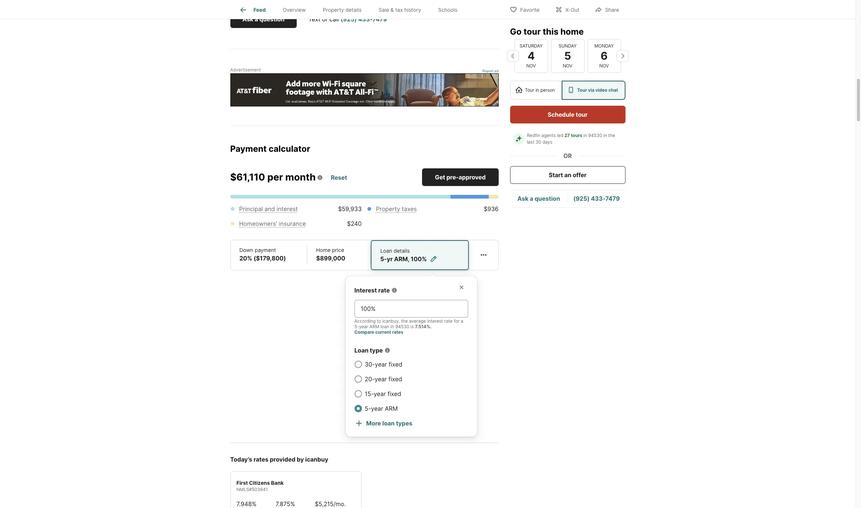 Task type: locate. For each thing, give the bounding box(es) containing it.
nov down 5
[[563, 63, 573, 69]]

homeowners' insurance
[[239, 220, 306, 228]]

0 horizontal spatial ask
[[243, 15, 254, 23]]

0 horizontal spatial nov
[[527, 63, 536, 69]]

first
[[237, 480, 248, 487]]

0 horizontal spatial ask a question
[[243, 15, 285, 23]]

7.875
[[276, 501, 291, 508]]

0 horizontal spatial 7479
[[373, 15, 387, 23]]

1 horizontal spatial 7479
[[606, 195, 620, 203]]

year for 20-
[[375, 376, 387, 383]]

1 vertical spatial rates
[[254, 456, 269, 464]]

0 horizontal spatial a
[[255, 15, 258, 23]]

x-out button
[[549, 2, 586, 17]]

loan inside tooltip
[[355, 347, 369, 355]]

0 vertical spatial 433-
[[359, 15, 373, 23]]

days
[[543, 139, 553, 145]]

30-year fixed radio
[[355, 361, 362, 369]]

get pre-approved button
[[422, 169, 499, 186]]

(925) 433-7479 link
[[341, 15, 387, 23], [574, 195, 620, 203]]

% for 7.948 %
[[252, 501, 257, 508]]

details for property details
[[346, 7, 362, 13]]

schedule
[[548, 111, 575, 118]]

a inside button
[[255, 15, 258, 23]]

5- inside according to icanbuy, the average interest rate for a 5-year arm loan in 94530 is 7.514 %. compare current rates
[[355, 324, 360, 330]]

15-
[[365, 391, 374, 398]]

1 vertical spatial (925)
[[574, 195, 590, 203]]

interest up insurance
[[277, 205, 298, 213]]

fixed
[[389, 361, 403, 369], [389, 376, 403, 383], [388, 391, 402, 398]]

interest inside according to icanbuy, the average interest rate for a 5-year arm loan in 94530 is 7.514 %. compare current rates
[[428, 319, 443, 324]]

1 tour from the left
[[526, 87, 535, 93]]

1 vertical spatial a
[[530, 195, 534, 203]]

(925)
[[341, 15, 357, 23], [574, 195, 590, 203]]

rate
[[379, 287, 390, 294], [445, 319, 453, 324]]

tour right schedule
[[576, 111, 588, 118]]

% left "$5,215"
[[291, 501, 295, 508]]

tour inside "button"
[[576, 111, 588, 118]]

details inside tab
[[346, 7, 362, 13]]

homeowners' insurance link
[[239, 220, 306, 228]]

details up arm,
[[394, 248, 410, 254]]

property left taxes
[[376, 205, 401, 213]]

tab list
[[230, 0, 472, 19]]

5-
[[381, 256, 387, 263], [355, 324, 360, 330], [365, 405, 371, 413]]

1 horizontal spatial tour
[[576, 111, 588, 118]]

1 vertical spatial tour
[[576, 111, 588, 118]]

1 horizontal spatial interest
[[428, 319, 443, 324]]

details
[[346, 7, 362, 13], [394, 248, 410, 254]]

a inside according to icanbuy, the average interest rate for a 5-year arm loan in 94530 is 7.514 %. compare current rates
[[461, 319, 464, 324]]

loan
[[381, 248, 393, 254], [355, 347, 369, 355]]

loan
[[381, 324, 390, 330], [383, 420, 395, 428]]

% down 503941
[[252, 501, 257, 508]]

ask a question down feed
[[243, 15, 285, 23]]

interest right 7.514 on the left bottom of the page
[[428, 319, 443, 324]]

per
[[268, 171, 283, 183]]

provided
[[270, 456, 296, 464]]

5- right 5-year arm option
[[365, 405, 371, 413]]

tab list containing feed
[[230, 0, 472, 19]]

0 horizontal spatial tour
[[526, 87, 535, 93]]

0 vertical spatial question
[[260, 15, 285, 23]]

nov down 4
[[527, 63, 536, 69]]

year
[[360, 324, 369, 330], [375, 361, 387, 369], [375, 376, 387, 383], [374, 391, 386, 398], [371, 405, 384, 413]]

1 horizontal spatial loan
[[381, 248, 393, 254]]

approved
[[459, 174, 486, 181]]

text or call (925) 433-7479
[[309, 15, 387, 23]]

pre-
[[447, 174, 459, 181]]

2 vertical spatial 5-
[[365, 405, 371, 413]]

$61,110 per month
[[230, 171, 316, 183]]

1 vertical spatial loan
[[383, 420, 395, 428]]

property details tab
[[315, 1, 371, 19]]

2 horizontal spatial 5-
[[381, 256, 387, 263]]

5- down loan details
[[381, 256, 387, 263]]

the inside in the last 30 days
[[609, 133, 616, 138]]

1 horizontal spatial a
[[461, 319, 464, 324]]

arm,
[[395, 256, 410, 263]]

1 horizontal spatial question
[[535, 195, 561, 203]]

loan for loan type
[[355, 347, 369, 355]]

2 nov from the left
[[563, 63, 573, 69]]

2 tour from the left
[[578, 87, 588, 93]]

ask a question inside button
[[243, 15, 285, 23]]

favorite
[[521, 6, 540, 13]]

nov inside sunday 5 nov
[[563, 63, 573, 69]]

1 vertical spatial (925) 433-7479 link
[[574, 195, 620, 203]]

0 vertical spatial 5-
[[381, 256, 387, 263]]

20-year fixed
[[365, 376, 403, 383]]

1 horizontal spatial details
[[394, 248, 410, 254]]

is
[[411, 324, 414, 330]]

1 vertical spatial fixed
[[389, 376, 403, 383]]

1 vertical spatial loan
[[355, 347, 369, 355]]

1 vertical spatial 5-
[[355, 324, 360, 330]]

1 horizontal spatial %
[[291, 501, 295, 508]]

5- for 5-year arm
[[365, 405, 371, 413]]

property details
[[323, 7, 362, 13]]

1 nov from the left
[[527, 63, 536, 69]]

0 vertical spatial ask
[[243, 15, 254, 23]]

fixed up 20-year fixed
[[389, 361, 403, 369]]

1 vertical spatial details
[[394, 248, 410, 254]]

rates right today's
[[254, 456, 269, 464]]

call
[[330, 15, 339, 23]]

sale & tax history tab
[[371, 1, 430, 19]]

nov down 6
[[600, 63, 610, 69]]

1 vertical spatial the
[[401, 319, 408, 324]]

ask a question button
[[230, 10, 297, 28]]

fixed for 30-year fixed
[[389, 361, 403, 369]]

nov inside monday 6 nov
[[600, 63, 610, 69]]

question down start
[[535, 195, 561, 203]]

principal and interest
[[239, 205, 298, 213]]

agents
[[542, 133, 556, 138]]

ask a question down start
[[518, 195, 561, 203]]

home
[[316, 247, 331, 253]]

0 vertical spatial ask a question
[[243, 15, 285, 23]]

1 vertical spatial ask a question
[[518, 195, 561, 203]]

year up more
[[371, 405, 384, 413]]

rate left "for"
[[445, 319, 453, 324]]

0 vertical spatial rate
[[379, 287, 390, 294]]

nov inside saturday 4 nov
[[527, 63, 536, 69]]

2 horizontal spatial a
[[530, 195, 534, 203]]

0 horizontal spatial loan
[[355, 347, 369, 355]]

0 horizontal spatial property
[[323, 7, 344, 13]]

None button
[[515, 39, 548, 73], [551, 39, 585, 73], [588, 39, 622, 73], [515, 39, 548, 73], [551, 39, 585, 73], [588, 39, 622, 73]]

tour inside "option"
[[526, 87, 535, 93]]

1 horizontal spatial 5-
[[365, 405, 371, 413]]

tooltip
[[346, 271, 615, 437]]

2 horizontal spatial nov
[[600, 63, 610, 69]]

led
[[558, 133, 564, 138]]

30-
[[365, 361, 375, 369]]

0 horizontal spatial the
[[401, 319, 408, 324]]

an
[[565, 172, 572, 179]]

offer
[[573, 172, 587, 179]]

loan right more
[[383, 420, 395, 428]]

1 horizontal spatial 94530
[[589, 133, 603, 138]]

1 horizontal spatial (925)
[[574, 195, 590, 203]]

0 horizontal spatial details
[[346, 7, 362, 13]]

0 horizontal spatial rates
[[254, 456, 269, 464]]

tour inside option
[[578, 87, 588, 93]]

share
[[606, 6, 620, 13]]

1 vertical spatial ask
[[518, 195, 529, 203]]

property up call
[[323, 7, 344, 13]]

94530
[[589, 133, 603, 138], [396, 324, 410, 330]]

0 vertical spatial loan
[[381, 248, 393, 254]]

loan up "yr"
[[381, 248, 393, 254]]

1 vertical spatial question
[[535, 195, 561, 203]]

nov for 4
[[527, 63, 536, 69]]

0 horizontal spatial (925)
[[341, 15, 357, 23]]

person
[[541, 87, 555, 93]]

433-
[[359, 15, 373, 23], [592, 195, 606, 203]]

0 horizontal spatial 94530
[[396, 324, 410, 330]]

0 horizontal spatial question
[[260, 15, 285, 23]]

None text field
[[361, 305, 462, 314]]

0 horizontal spatial 5-
[[355, 324, 360, 330]]

ad
[[495, 69, 499, 73]]

1 % from the left
[[252, 501, 257, 508]]

principal and interest link
[[239, 205, 298, 213]]

0 horizontal spatial tour
[[524, 27, 541, 37]]

rates inside according to icanbuy, the average interest rate for a 5-year arm loan in 94530 is 7.514 %. compare current rates
[[393, 330, 404, 335]]

first citizens bank nmls# 503941
[[237, 480, 284, 493]]

homeowners'
[[239, 220, 277, 228]]

1 horizontal spatial the
[[609, 133, 616, 138]]

(925) 433-7479 link down sale in the top left of the page
[[341, 15, 387, 23]]

year up 5-year arm
[[374, 391, 386, 398]]

loan for loan details
[[381, 248, 393, 254]]

tour up saturday
[[524, 27, 541, 37]]

tour left "via"
[[578, 87, 588, 93]]

0 vertical spatial interest
[[277, 205, 298, 213]]

in inside according to icanbuy, the average interest rate for a 5-year arm loan in 94530 is 7.514 %. compare current rates
[[391, 324, 395, 330]]

compare current rates link
[[355, 330, 404, 335]]

list box
[[510, 81, 626, 100]]

1 vertical spatial arm
[[385, 405, 398, 413]]

0 vertical spatial (925)
[[341, 15, 357, 23]]

question down feed
[[260, 15, 285, 23]]

1 vertical spatial rate
[[445, 319, 453, 324]]

0 horizontal spatial rate
[[379, 287, 390, 294]]

2 vertical spatial fixed
[[388, 391, 402, 398]]

tour left "person"
[[526, 87, 535, 93]]

nov for 5
[[563, 63, 573, 69]]

&
[[391, 7, 394, 13]]

x-
[[566, 6, 571, 13]]

start an offer button
[[510, 166, 626, 184]]

1 vertical spatial property
[[376, 205, 401, 213]]

0 vertical spatial details
[[346, 7, 362, 13]]

1 vertical spatial 7479
[[606, 195, 620, 203]]

ask a question
[[243, 15, 285, 23], [518, 195, 561, 203]]

0 horizontal spatial %
[[252, 501, 257, 508]]

1 horizontal spatial rate
[[445, 319, 453, 324]]

0 vertical spatial loan
[[381, 324, 390, 330]]

tooltip containing interest rate
[[346, 271, 615, 437]]

saturday 4 nov
[[520, 43, 543, 69]]

1 horizontal spatial 433-
[[592, 195, 606, 203]]

property inside tab
[[323, 7, 344, 13]]

1 horizontal spatial property
[[376, 205, 401, 213]]

year up '15-year fixed'
[[375, 376, 387, 383]]

(925) 433-7479 link down offer
[[574, 195, 620, 203]]

0 vertical spatial the
[[609, 133, 616, 138]]

0 vertical spatial arm
[[370, 324, 380, 330]]

arm inside according to icanbuy, the average interest rate for a 5-year arm loan in 94530 is 7.514 %. compare current rates
[[370, 324, 380, 330]]

5- left the to
[[355, 324, 360, 330]]

1 horizontal spatial nov
[[563, 63, 573, 69]]

reset button
[[331, 171, 348, 185]]

rate right interest
[[379, 287, 390, 294]]

7479
[[373, 15, 387, 23], [606, 195, 620, 203]]

according to icanbuy, the average interest rate for a 5-year arm loan in 94530 is 7.514 %. compare current rates
[[355, 319, 464, 335]]

loan up 30-year fixed option on the bottom left
[[355, 347, 369, 355]]

bank
[[271, 480, 284, 487]]

1 vertical spatial 94530
[[396, 324, 410, 330]]

0 vertical spatial fixed
[[389, 361, 403, 369]]

fixed down 30-year fixed
[[389, 376, 403, 383]]

2 vertical spatial a
[[461, 319, 464, 324]]

0 horizontal spatial (925) 433-7479 link
[[341, 15, 387, 23]]

1 horizontal spatial rates
[[393, 330, 404, 335]]

94530 right tours
[[589, 133, 603, 138]]

schools tab
[[430, 1, 466, 19]]

schedule tour button
[[510, 106, 626, 124]]

0 vertical spatial tour
[[524, 27, 541, 37]]

year left the to
[[360, 324, 369, 330]]

fixed for 15-year fixed
[[388, 391, 402, 398]]

more
[[367, 420, 381, 428]]

1 horizontal spatial tour
[[578, 87, 588, 93]]

none text field inside tooltip
[[361, 305, 462, 314]]

(925) down property details
[[341, 15, 357, 23]]

0 horizontal spatial arm
[[370, 324, 380, 330]]

loan right 'according'
[[381, 324, 390, 330]]

(925) down offer
[[574, 195, 590, 203]]

0 vertical spatial property
[[323, 7, 344, 13]]

94530 left is
[[396, 324, 410, 330]]

1 vertical spatial interest
[[428, 319, 443, 324]]

3 nov from the left
[[600, 63, 610, 69]]

0 vertical spatial rates
[[393, 330, 404, 335]]

payment
[[255, 247, 276, 253]]

$59,933
[[338, 205, 362, 213]]

this
[[543, 27, 559, 37]]

home price $899,000
[[316, 247, 346, 262]]

the left is
[[401, 319, 408, 324]]

7.948
[[237, 501, 252, 508]]

property for property details
[[323, 7, 344, 13]]

tour
[[526, 87, 535, 93], [578, 87, 588, 93]]

the inside according to icanbuy, the average interest rate for a 5-year arm loan in 94530 is 7.514 %. compare current rates
[[401, 319, 408, 324]]

0 horizontal spatial 433-
[[359, 15, 373, 23]]

x-out
[[566, 6, 580, 13]]

details up 'text or call (925) 433-7479'
[[346, 7, 362, 13]]

question inside button
[[260, 15, 285, 23]]

2 % from the left
[[291, 501, 295, 508]]

ask a question link
[[518, 195, 561, 203]]

fixed down 20-year fixed
[[388, 391, 402, 398]]

5
[[565, 49, 572, 62]]

report
[[483, 69, 494, 73]]

0 vertical spatial a
[[255, 15, 258, 23]]

year down type
[[375, 361, 387, 369]]

the right tours
[[609, 133, 616, 138]]

7.948 %
[[237, 501, 257, 508]]

previous image
[[508, 50, 519, 62]]

year for 5-
[[371, 405, 384, 413]]

tour via video chat
[[578, 87, 619, 93]]

$899,000
[[316, 255, 346, 262]]

rates down icanbuy,
[[393, 330, 404, 335]]



Task type: describe. For each thing, give the bounding box(es) containing it.
payment
[[230, 144, 267, 154]]

1 horizontal spatial (925) 433-7479 link
[[574, 195, 620, 203]]

chat
[[609, 87, 619, 93]]

$61,110
[[230, 171, 265, 183]]

today's
[[230, 456, 252, 464]]

compare
[[355, 330, 375, 335]]

property taxes link
[[376, 205, 417, 213]]

rate inside according to icanbuy, the average interest rate for a 5-year arm loan in 94530 is 7.514 %. compare current rates
[[445, 319, 453, 324]]

according
[[355, 319, 376, 324]]

schools
[[439, 7, 458, 13]]

advertisement
[[230, 67, 261, 73]]

0 vertical spatial 94530
[[589, 133, 603, 138]]

get pre-approved
[[435, 174, 486, 181]]

tax
[[396, 7, 403, 13]]

$5,215
[[315, 501, 334, 508]]

schedule tour
[[548, 111, 588, 118]]

($179,800)
[[254, 255, 286, 262]]

nmls#
[[237, 487, 252, 493]]

5-year ARM radio
[[355, 405, 362, 413]]

tour for tour via video chat
[[578, 87, 588, 93]]

principal
[[239, 205, 263, 213]]

reset
[[331, 174, 347, 182]]

tour for schedule
[[576, 111, 588, 118]]

15-year fixed radio
[[355, 391, 362, 398]]

0 vertical spatial 7479
[[373, 15, 387, 23]]

out
[[571, 6, 580, 13]]

interest rate
[[355, 287, 390, 294]]

next image
[[617, 50, 629, 62]]

get
[[435, 174, 446, 181]]

in inside in the last 30 days
[[604, 133, 608, 138]]

sunday
[[559, 43, 577, 49]]

type
[[370, 347, 383, 355]]

via
[[589, 87, 595, 93]]

nov for 6
[[600, 63, 610, 69]]

payment calculator
[[230, 144, 311, 154]]

1 horizontal spatial ask a question
[[518, 195, 561, 203]]

7.514
[[416, 324, 427, 330]]

tour for tour in person
[[526, 87, 535, 93]]

interest
[[355, 287, 377, 294]]

4
[[528, 49, 535, 62]]

and
[[265, 205, 275, 213]]

1 horizontal spatial ask
[[518, 195, 529, 203]]

% for 7.875 %
[[291, 501, 295, 508]]

27
[[565, 133, 570, 138]]

94530 inside according to icanbuy, the average interest rate for a 5-year arm loan in 94530 is 7.514 %. compare current rates
[[396, 324, 410, 330]]

history
[[405, 7, 422, 13]]

tour for go
[[524, 27, 541, 37]]

last
[[527, 139, 535, 145]]

go
[[510, 27, 522, 37]]

(925) 433-7479
[[574, 195, 620, 203]]

in inside "option"
[[536, 87, 540, 93]]

list box containing tour in person
[[510, 81, 626, 100]]

tour in person option
[[510, 81, 562, 100]]

year for 30-
[[375, 361, 387, 369]]

or
[[564, 152, 572, 160]]

5- for 5-yr arm, 100%
[[381, 256, 387, 263]]

/mo.
[[334, 501, 346, 508]]

start
[[549, 172, 564, 179]]

loan inside according to icanbuy, the average interest rate for a 5-year arm loan in 94530 is 7.514 %. compare current rates
[[381, 324, 390, 330]]

sale
[[379, 7, 390, 13]]

saturday
[[520, 43, 543, 49]]

in the last 30 days
[[527, 133, 617, 145]]

tour via video chat option
[[562, 81, 626, 100]]

icanbuy,
[[383, 319, 400, 324]]

citizens
[[249, 480, 270, 487]]

overview tab
[[275, 1, 315, 19]]

types
[[396, 420, 413, 428]]

tour in person
[[526, 87, 555, 93]]

0 vertical spatial (925) 433-7479 link
[[341, 15, 387, 23]]

for
[[454, 319, 460, 324]]

7.875 %
[[276, 501, 295, 508]]

details for loan details
[[394, 248, 410, 254]]

share button
[[589, 2, 626, 17]]

0 horizontal spatial interest
[[277, 205, 298, 213]]

ask inside ask a question button
[[243, 15, 254, 23]]

more loan types
[[367, 420, 413, 428]]

tours
[[571, 133, 583, 138]]

icanbuy
[[306, 456, 329, 464]]

property for property taxes
[[376, 205, 401, 213]]

fixed for 20-year fixed
[[389, 376, 403, 383]]

100%
[[411, 256, 427, 263]]

home
[[561, 27, 584, 37]]

6
[[601, 49, 608, 62]]

1 horizontal spatial arm
[[385, 405, 398, 413]]

today's rates provided by icanbuy
[[230, 456, 329, 464]]

$5,215 /mo.
[[315, 501, 346, 508]]

$936
[[484, 205, 499, 213]]

%.
[[427, 324, 432, 330]]

down
[[240, 247, 254, 253]]

report ad
[[483, 69, 499, 73]]

or
[[322, 15, 328, 23]]

go tour this home
[[510, 27, 584, 37]]

20%
[[240, 255, 253, 262]]

30
[[536, 139, 542, 145]]

5-yr arm, 100%
[[381, 256, 427, 263]]

text
[[309, 15, 321, 23]]

feed link
[[239, 6, 266, 14]]

sunday 5 nov
[[559, 43, 577, 69]]

redfin agents led 27 tours in 94530
[[527, 133, 603, 138]]

by
[[297, 456, 304, 464]]

taxes
[[402, 205, 417, 213]]

monday 6 nov
[[595, 43, 614, 69]]

20-year fixed radio
[[355, 376, 362, 383]]

loan details
[[381, 248, 410, 254]]

calculator
[[269, 144, 311, 154]]

1 vertical spatial 433-
[[592, 195, 606, 203]]

year inside according to icanbuy, the average interest rate for a 5-year arm loan in 94530 is 7.514 %. compare current rates
[[360, 324, 369, 330]]

5-year arm
[[365, 405, 398, 413]]

insurance
[[279, 220, 306, 228]]

year for 15-
[[374, 391, 386, 398]]

ad region
[[230, 73, 499, 107]]



Task type: vqa. For each thing, say whether or not it's contained in the screenshot.
next icon
yes



